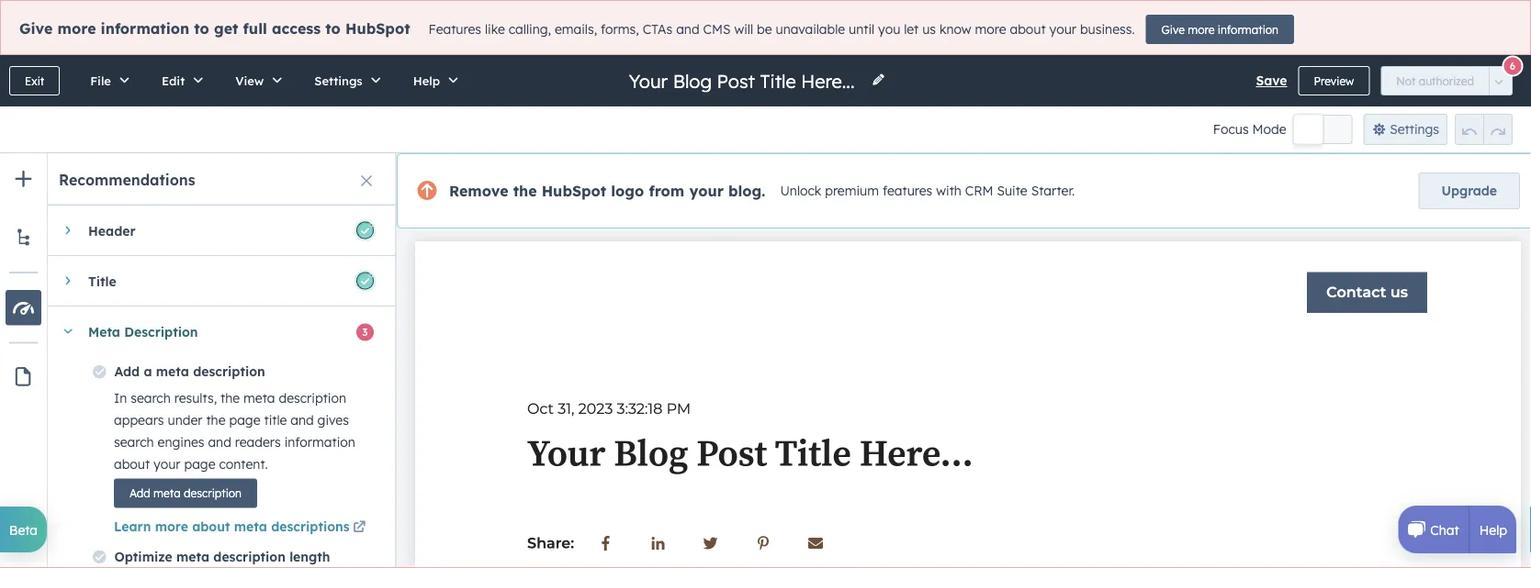 Task type: vqa. For each thing, say whether or not it's contained in the screenshot.
Be at top
yes



Task type: locate. For each thing, give the bounding box(es) containing it.
2 vertical spatial the
[[206, 412, 226, 428]]

caret image inside the title dropdown button
[[66, 276, 70, 287]]

search
[[131, 390, 171, 406], [114, 434, 154, 450]]

about
[[1010, 21, 1046, 37], [114, 456, 150, 472], [192, 519, 230, 535]]

ctas
[[643, 21, 673, 37]]

title
[[88, 273, 116, 289]]

settings
[[315, 73, 363, 88], [1390, 121, 1440, 137]]

1 to from the left
[[194, 19, 209, 38]]

meta down learn more about meta descriptions
[[176, 549, 209, 565]]

search down "appears"
[[114, 434, 154, 450]]

about right know
[[1010, 21, 1046, 37]]

about down "appears"
[[114, 456, 150, 472]]

give
[[19, 19, 53, 38], [1162, 23, 1185, 36]]

add left a
[[114, 364, 140, 380]]

0 vertical spatial caret image
[[66, 225, 70, 236]]

and
[[676, 21, 700, 37], [291, 412, 314, 428], [208, 434, 231, 450]]

0 horizontal spatial give
[[19, 19, 53, 38]]

forms,
[[601, 21, 639, 37]]

1 horizontal spatial and
[[291, 412, 314, 428]]

hubspot left logo
[[542, 182, 607, 200]]

1 vertical spatial help
[[1480, 522, 1508, 538]]

add
[[114, 364, 140, 380], [130, 487, 150, 501]]

preview button
[[1299, 66, 1370, 96]]

the right results,
[[221, 390, 240, 406]]

6
[[1510, 60, 1516, 73]]

and up content.
[[208, 434, 231, 450]]

caret image for title
[[66, 276, 70, 287]]

to right access
[[326, 19, 341, 38]]

from
[[649, 182, 685, 200]]

0 horizontal spatial settings
[[315, 73, 363, 88]]

1 horizontal spatial information
[[285, 434, 355, 450]]

information
[[101, 19, 189, 38], [1218, 23, 1279, 36], [285, 434, 355, 450]]

caret image inside the meta description dropdown button
[[62, 329, 74, 334]]

search up "appears"
[[131, 390, 171, 406]]

1 vertical spatial add
[[130, 487, 150, 501]]

0 vertical spatial page
[[229, 412, 260, 428]]

2 vertical spatial your
[[154, 456, 181, 472]]

unavailable
[[776, 21, 845, 37]]

more
[[57, 19, 96, 38], [975, 21, 1007, 37], [1188, 23, 1215, 36], [155, 519, 188, 535]]

link opens in a new window image
[[353, 522, 366, 535], [353, 522, 366, 535]]

0 horizontal spatial to
[[194, 19, 209, 38]]

access
[[272, 19, 321, 38]]

1 vertical spatial settings button
[[1364, 114, 1448, 145]]

page down engines
[[184, 456, 215, 472]]

description inside add meta description button
[[184, 487, 242, 501]]

blog.
[[729, 182, 766, 200]]

meta
[[156, 364, 189, 380], [244, 390, 275, 406], [154, 487, 181, 501], [234, 519, 267, 535], [176, 549, 209, 565]]

hubspot
[[345, 19, 410, 38], [542, 182, 607, 200]]

1 vertical spatial hubspot
[[542, 182, 607, 200]]

description
[[124, 324, 198, 340]]

chat
[[1431, 522, 1460, 538]]

until
[[849, 21, 875, 37]]

about up optimize meta description length
[[192, 519, 230, 535]]

information up edit
[[101, 19, 189, 38]]

description up gives
[[279, 390, 346, 406]]

caret image inside header dropdown button
[[66, 225, 70, 236]]

a
[[144, 364, 152, 380]]

1 horizontal spatial give
[[1162, 23, 1185, 36]]

help right chat
[[1480, 522, 1508, 538]]

add up learn
[[130, 487, 150, 501]]

engines
[[158, 434, 204, 450]]

header button
[[48, 206, 377, 255]]

settings down access
[[315, 73, 363, 88]]

length
[[290, 549, 330, 565]]

0 vertical spatial help
[[413, 73, 440, 88]]

know
[[940, 21, 972, 37]]

1 horizontal spatial about
[[192, 519, 230, 535]]

add meta description
[[130, 487, 242, 501]]

focus mode
[[1214, 121, 1287, 137]]

0 horizontal spatial hubspot
[[345, 19, 410, 38]]

give up the exit
[[19, 19, 53, 38]]

give for give more information to get full access to hubspot
[[19, 19, 53, 38]]

in
[[114, 390, 127, 406]]

meta inside button
[[154, 487, 181, 501]]

features like calling, emails, forms, ctas and cms will be unavailable until you let us know more about your business.
[[429, 21, 1135, 37]]

group
[[1455, 114, 1513, 145]]

1 vertical spatial page
[[184, 456, 215, 472]]

hubspot up help button
[[345, 19, 410, 38]]

your inside "in search results, the meta description appears under the page title and gives search engines and readers information about your page content."
[[154, 456, 181, 472]]

1 vertical spatial about
[[114, 456, 150, 472]]

information up save
[[1218, 23, 1279, 36]]

your
[[1050, 21, 1077, 37], [689, 182, 724, 200], [154, 456, 181, 472]]

0 horizontal spatial about
[[114, 456, 150, 472]]

meta inside "in search results, the meta description appears under the page title and gives search engines and readers information about your page content."
[[244, 390, 275, 406]]

1 horizontal spatial page
[[229, 412, 260, 428]]

caret image left header
[[66, 225, 70, 236]]

0 horizontal spatial your
[[154, 456, 181, 472]]

to left get
[[194, 19, 209, 38]]

beta
[[9, 522, 38, 538]]

remove the hubspot logo from your blog.
[[449, 182, 766, 200]]

0 vertical spatial add
[[114, 364, 140, 380]]

description up learn more about meta descriptions
[[184, 487, 242, 501]]

more for give more information to get full access to hubspot
[[57, 19, 96, 38]]

add meta description button
[[114, 479, 257, 509]]

1 horizontal spatial settings
[[1390, 121, 1440, 137]]

not authorized group
[[1381, 66, 1513, 96]]

1 horizontal spatial to
[[326, 19, 341, 38]]

None field
[[627, 68, 860, 93]]

2 horizontal spatial information
[[1218, 23, 1279, 36]]

caret image left meta
[[62, 329, 74, 334]]

upgrade
[[1442, 183, 1498, 199]]

the right remove
[[513, 182, 537, 200]]

0 vertical spatial hubspot
[[345, 19, 410, 38]]

information inside "in search results, the meta description appears under the page title and gives search engines and readers information about your page content."
[[285, 434, 355, 450]]

1 vertical spatial caret image
[[66, 276, 70, 287]]

preview
[[1314, 74, 1354, 88]]

your down engines
[[154, 456, 181, 472]]

settings button down access
[[295, 55, 394, 107]]

2 vertical spatial about
[[192, 519, 230, 535]]

2 horizontal spatial your
[[1050, 21, 1077, 37]]

caret image left 'title'
[[66, 276, 70, 287]]

the down results,
[[206, 412, 226, 428]]

save button
[[1256, 70, 1288, 92]]

under
[[168, 412, 203, 428]]

1 vertical spatial your
[[689, 182, 724, 200]]

0 horizontal spatial and
[[208, 434, 231, 450]]

page
[[229, 412, 260, 428], [184, 456, 215, 472]]

add inside button
[[130, 487, 150, 501]]

information inside give more information link
[[1218, 23, 1279, 36]]

meta down engines
[[154, 487, 181, 501]]

the
[[513, 182, 537, 200], [221, 390, 240, 406], [206, 412, 226, 428]]

and right title
[[291, 412, 314, 428]]

0 horizontal spatial page
[[184, 456, 215, 472]]

close image
[[361, 175, 372, 187]]

more for learn more about meta descriptions
[[155, 519, 188, 535]]

description down learn more about meta descriptions link
[[213, 549, 286, 565]]

not authorized
[[1397, 74, 1475, 88]]

0 horizontal spatial help
[[413, 73, 440, 88]]

0 horizontal spatial information
[[101, 19, 189, 38]]

settings down not at the top right of the page
[[1390, 121, 1440, 137]]

2 vertical spatial caret image
[[62, 329, 74, 334]]

get
[[214, 19, 238, 38]]

1 vertical spatial and
[[291, 412, 314, 428]]

title
[[264, 412, 287, 428]]

0 vertical spatial about
[[1010, 21, 1046, 37]]

caret image
[[66, 225, 70, 236], [66, 276, 70, 287], [62, 329, 74, 334]]

0 vertical spatial the
[[513, 182, 537, 200]]

not authorized button
[[1381, 66, 1490, 96]]

1 vertical spatial settings
[[1390, 121, 1440, 137]]

optimize
[[114, 549, 172, 565]]

your right from
[[689, 182, 724, 200]]

give right business.
[[1162, 23, 1185, 36]]

features
[[429, 21, 481, 37]]

emails,
[[555, 21, 597, 37]]

1 vertical spatial search
[[114, 434, 154, 450]]

help down features at the left top
[[413, 73, 440, 88]]

meta up title
[[244, 390, 275, 406]]

view button
[[216, 55, 295, 107]]

information for give more information
[[1218, 23, 1279, 36]]

0 vertical spatial settings
[[315, 73, 363, 88]]

your left business.
[[1050, 21, 1077, 37]]

page up readers
[[229, 412, 260, 428]]

give more information
[[1162, 23, 1279, 36]]

and left cms
[[676, 21, 700, 37]]

meta description button
[[48, 307, 377, 356]]

0 horizontal spatial settings button
[[295, 55, 394, 107]]

help button
[[394, 55, 471, 107]]

1 horizontal spatial hubspot
[[542, 182, 607, 200]]

1 horizontal spatial settings button
[[1364, 114, 1448, 145]]

2 horizontal spatial and
[[676, 21, 700, 37]]

information down gives
[[285, 434, 355, 450]]

settings button down not at the top right of the page
[[1364, 114, 1448, 145]]



Task type: describe. For each thing, give the bounding box(es) containing it.
header
[[88, 223, 136, 239]]

add a meta description
[[114, 364, 265, 380]]

file
[[90, 73, 111, 88]]

full
[[243, 19, 267, 38]]

0 vertical spatial search
[[131, 390, 171, 406]]

information for give more information to get full access to hubspot
[[101, 19, 189, 38]]

like
[[485, 21, 505, 37]]

learn
[[114, 519, 151, 535]]

cms
[[703, 21, 731, 37]]

results,
[[174, 390, 217, 406]]

with
[[936, 183, 962, 199]]

2 to from the left
[[326, 19, 341, 38]]

learn more about meta descriptions
[[114, 519, 350, 535]]

1 horizontal spatial your
[[689, 182, 724, 200]]

2 vertical spatial and
[[208, 434, 231, 450]]

unlock premium features with crm suite starter.
[[780, 183, 1075, 199]]

readers
[[235, 434, 281, 450]]

unlock
[[780, 183, 822, 199]]

suite
[[997, 183, 1028, 199]]

description up results,
[[193, 364, 265, 380]]

mode
[[1253, 121, 1287, 137]]

description inside "in search results, the meta description appears under the page title and gives search engines and readers information about your page content."
[[279, 390, 346, 406]]

0 vertical spatial and
[[676, 21, 700, 37]]

edit button
[[142, 55, 216, 107]]

business.
[[1080, 21, 1135, 37]]

premium
[[825, 183, 879, 199]]

0 vertical spatial your
[[1050, 21, 1077, 37]]

caret image for header
[[66, 225, 70, 236]]

optimize meta description length
[[114, 549, 330, 565]]

meta
[[88, 324, 120, 340]]

give for give more information
[[1162, 23, 1185, 36]]

0 vertical spatial settings button
[[295, 55, 394, 107]]

content.
[[219, 456, 268, 472]]

exit link
[[9, 66, 60, 96]]

in search results, the meta description appears under the page title and gives search engines and readers information about your page content.
[[114, 390, 355, 472]]

add for add meta description
[[130, 487, 150, 501]]

add for add a meta description
[[114, 364, 140, 380]]

meta description
[[88, 324, 198, 340]]

give more information to get full access to hubspot
[[19, 19, 410, 38]]

let
[[904, 21, 919, 37]]

caret image for meta description
[[62, 329, 74, 334]]

beta button
[[0, 507, 47, 553]]

remove
[[449, 182, 509, 200]]

help inside button
[[413, 73, 440, 88]]

not
[[1397, 74, 1416, 88]]

save
[[1256, 73, 1288, 89]]

gives
[[318, 412, 349, 428]]

logo
[[611, 182, 644, 200]]

starter.
[[1031, 183, 1075, 199]]

features
[[883, 183, 933, 199]]

view
[[235, 73, 264, 88]]

recommendations
[[59, 171, 195, 189]]

meta right a
[[156, 364, 189, 380]]

upgrade link
[[1419, 173, 1521, 209]]

be
[[757, 21, 772, 37]]

file button
[[71, 55, 142, 107]]

learn more about meta descriptions link
[[114, 519, 369, 535]]

will
[[734, 21, 754, 37]]

focus
[[1214, 121, 1249, 137]]

us
[[923, 21, 936, 37]]

more for give more information
[[1188, 23, 1215, 36]]

edit
[[162, 73, 185, 88]]

exit
[[25, 74, 44, 88]]

crm
[[965, 183, 994, 199]]

calling,
[[509, 21, 551, 37]]

title button
[[48, 256, 377, 306]]

1 vertical spatial the
[[221, 390, 240, 406]]

1 horizontal spatial help
[[1480, 522, 1508, 538]]

2 horizontal spatial about
[[1010, 21, 1046, 37]]

descriptions
[[271, 519, 350, 535]]

appears
[[114, 412, 164, 428]]

give more information link
[[1146, 15, 1295, 44]]

meta up optimize meta description length
[[234, 519, 267, 535]]

focus mode element
[[1294, 115, 1353, 144]]

you
[[878, 21, 901, 37]]

about inside "in search results, the meta description appears under the page title and gives search engines and readers information about your page content."
[[114, 456, 150, 472]]

authorized
[[1419, 74, 1475, 88]]



